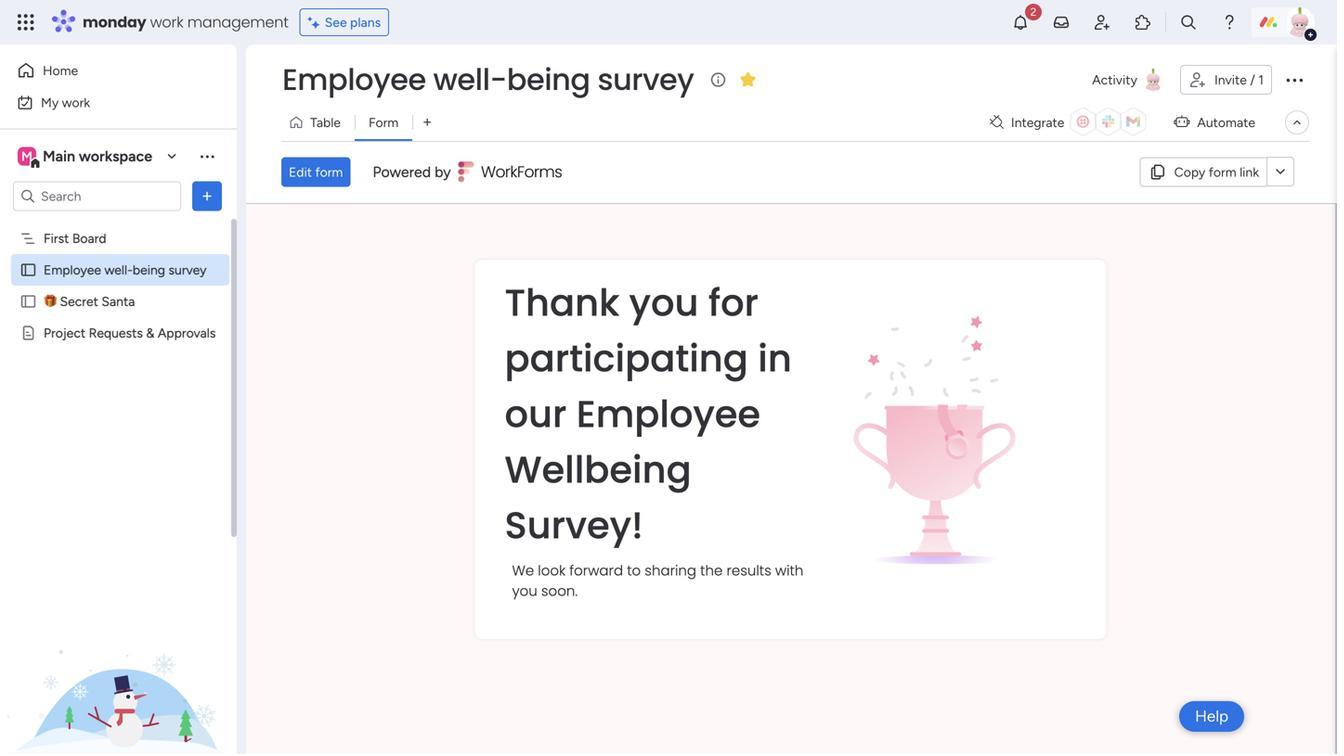 Task type: vqa. For each thing, say whether or not it's contained in the screenshot.
Junececi7@Gmail.Com
no



Task type: locate. For each thing, give the bounding box(es) containing it.
forward
[[569, 561, 623, 581]]

0 vertical spatial work
[[150, 12, 183, 32]]

0 vertical spatial options image
[[1283, 69, 1305, 91]]

0 horizontal spatial well-
[[104, 262, 133, 278]]

form left link
[[1209, 164, 1236, 180]]

form
[[1209, 164, 1236, 180], [315, 164, 343, 180]]

remove from favorites image
[[738, 70, 757, 89]]

invite / 1
[[1214, 72, 1264, 88]]

1 vertical spatial options image
[[198, 187, 216, 206]]

you up participating
[[629, 277, 699, 329]]

employee well-being survey up santa on the top of page
[[44, 262, 207, 278]]

main
[[43, 148, 75, 165]]

home button
[[11, 56, 200, 85]]

table
[[310, 115, 341, 130]]

inbox image
[[1052, 13, 1071, 32]]

survey left show board description icon
[[597, 59, 694, 100]]

notifications image
[[1011, 13, 1030, 32]]

employee well-being survey
[[282, 59, 694, 100], [44, 262, 207, 278]]

option
[[0, 222, 237, 226]]

lottie animation image inside form form
[[829, 275, 1041, 572]]

1 vertical spatial being
[[133, 262, 165, 278]]

0 horizontal spatial form
[[315, 164, 343, 180]]

0 horizontal spatial survey
[[168, 262, 207, 278]]

select product image
[[17, 13, 35, 32]]

well- inside list box
[[104, 262, 133, 278]]

1 vertical spatial work
[[62, 95, 90, 110]]

1 horizontal spatial lottie animation image
[[829, 275, 1041, 572]]

0 horizontal spatial you
[[512, 582, 537, 601]]

1 horizontal spatial options image
[[1283, 69, 1305, 91]]

1 vertical spatial well-
[[104, 262, 133, 278]]

form form
[[246, 204, 1335, 755]]

by
[[435, 163, 451, 181]]

work right monday
[[150, 12, 183, 32]]

work right my
[[62, 95, 90, 110]]

1 horizontal spatial being
[[507, 59, 590, 100]]

Search in workspace field
[[39, 186, 155, 207]]

lottie animation image
[[829, 275, 1041, 572], [0, 567, 237, 755]]

help image
[[1220, 13, 1239, 32]]

with
[[775, 561, 803, 581]]

work
[[150, 12, 183, 32], [62, 95, 90, 110]]

/
[[1250, 72, 1255, 88]]

1 form from the left
[[1209, 164, 1236, 180]]

0 horizontal spatial work
[[62, 95, 90, 110]]

secret
[[60, 294, 98, 310]]

0 horizontal spatial lottie animation element
[[0, 567, 237, 755]]

project requests & approvals
[[44, 325, 216, 341]]

our
[[505, 388, 567, 440]]

1 vertical spatial you
[[512, 582, 537, 601]]

survey up approvals
[[168, 262, 207, 278]]

copy form link button
[[1140, 157, 1266, 187]]

options image right 1 at the right top
[[1283, 69, 1305, 91]]

options image down "workspace options" image
[[198, 187, 216, 206]]

work inside button
[[62, 95, 90, 110]]

being
[[507, 59, 590, 100], [133, 262, 165, 278]]

employee up the 'table'
[[282, 59, 426, 100]]

work for monday
[[150, 12, 183, 32]]

form button
[[355, 108, 412, 137]]

employee down participating
[[576, 388, 761, 440]]

employee down 'first board'
[[44, 262, 101, 278]]

workspace
[[79, 148, 152, 165]]

we
[[512, 561, 534, 581]]

1 horizontal spatial well-
[[433, 59, 507, 100]]

search everything image
[[1179, 13, 1198, 32]]

results
[[726, 561, 771, 581]]

you down we
[[512, 582, 537, 601]]

collapse board header image
[[1290, 115, 1305, 130]]

workspace options image
[[198, 147, 216, 166]]

form right the edit on the top
[[315, 164, 343, 180]]

1 horizontal spatial employee
[[282, 59, 426, 100]]

the
[[700, 561, 723, 581]]

1
[[1258, 72, 1264, 88]]

list box
[[0, 219, 237, 600]]

table button
[[281, 108, 355, 137]]

approvals
[[158, 325, 216, 341]]

management
[[187, 12, 288, 32]]

edit form button
[[281, 157, 350, 187]]

0 vertical spatial being
[[507, 59, 590, 100]]

powered by
[[373, 163, 451, 181]]

0 horizontal spatial employee well-being survey
[[44, 262, 207, 278]]

1 horizontal spatial form
[[1209, 164, 1236, 180]]

dapulse integrations image
[[990, 116, 1004, 130]]

🎁
[[44, 294, 57, 310]]

you
[[629, 277, 699, 329], [512, 582, 537, 601]]

for
[[708, 277, 759, 329]]

copy
[[1174, 164, 1205, 180]]

survey!
[[505, 500, 643, 552]]

automate
[[1197, 115, 1255, 130]]

public board image
[[19, 261, 37, 279]]

employee
[[282, 59, 426, 100], [44, 262, 101, 278], [576, 388, 761, 440]]

1 horizontal spatial lottie animation element
[[829, 275, 1041, 578]]

0 vertical spatial you
[[629, 277, 699, 329]]

my work button
[[11, 88, 200, 117]]

0 horizontal spatial options image
[[198, 187, 216, 206]]

requests
[[89, 325, 143, 341]]

monday
[[83, 12, 146, 32]]

1 horizontal spatial you
[[629, 277, 699, 329]]

0 vertical spatial survey
[[597, 59, 694, 100]]

1 vertical spatial employee well-being survey
[[44, 262, 207, 278]]

1 horizontal spatial employee well-being survey
[[282, 59, 694, 100]]

0 horizontal spatial lottie animation image
[[0, 567, 237, 755]]

1 horizontal spatial work
[[150, 12, 183, 32]]

2 horizontal spatial employee
[[576, 388, 761, 440]]

invite / 1 button
[[1180, 65, 1272, 95]]

0 horizontal spatial employee
[[44, 262, 101, 278]]

lottie animation element
[[829, 275, 1041, 578], [0, 567, 237, 755]]

board
[[72, 231, 106, 247]]

wellbeing
[[505, 444, 691, 496]]

employee well-being survey up add view image
[[282, 59, 694, 100]]

thank you for participating in our employee wellbeing survey! we look forward to sharing the results with you soon.
[[505, 277, 803, 601]]

options image
[[1283, 69, 1305, 91], [198, 187, 216, 206]]

add view image
[[424, 116, 431, 129]]

2 vertical spatial employee
[[576, 388, 761, 440]]

survey
[[597, 59, 694, 100], [168, 262, 207, 278]]

well-
[[433, 59, 507, 100], [104, 262, 133, 278]]

2 form from the left
[[315, 164, 343, 180]]

plans
[[350, 14, 381, 30]]

employee inside thank you for participating in our employee wellbeing survey! we look forward to sharing the results with you soon.
[[576, 388, 761, 440]]



Task type: describe. For each thing, give the bounding box(es) containing it.
link
[[1240, 164, 1259, 180]]

lottie animation image for lottie animation element within the form form
[[829, 275, 1041, 572]]

0 vertical spatial well-
[[433, 59, 507, 100]]

2 image
[[1025, 1, 1042, 22]]

first board
[[44, 231, 106, 247]]

see plans button
[[300, 8, 389, 36]]

lottie animation image for lottie animation element to the left
[[0, 567, 237, 755]]

help
[[1195, 707, 1228, 727]]

edit form
[[289, 164, 343, 180]]

powered
[[373, 163, 431, 181]]

form for copy
[[1209, 164, 1236, 180]]

santa
[[102, 294, 135, 310]]

see plans
[[325, 14, 381, 30]]

lottie animation element inside form form
[[829, 275, 1041, 578]]

show board description image
[[707, 71, 729, 89]]

0 vertical spatial employee well-being survey
[[282, 59, 694, 100]]

main workspace
[[43, 148, 152, 165]]

workforms logo image
[[458, 157, 563, 187]]

ruby anderson image
[[1285, 7, 1315, 37]]

public board image
[[19, 293, 37, 311]]

in
[[758, 333, 792, 385]]

1 vertical spatial employee
[[44, 262, 101, 278]]

&
[[146, 325, 154, 341]]

to
[[627, 561, 641, 581]]

workspace selection element
[[18, 145, 155, 169]]

employee well-being survey inside list box
[[44, 262, 207, 278]]

apps image
[[1134, 13, 1152, 32]]

first
[[44, 231, 69, 247]]

1 horizontal spatial survey
[[597, 59, 694, 100]]

copy form link
[[1174, 164, 1259, 180]]

work for my
[[62, 95, 90, 110]]

0 horizontal spatial being
[[133, 262, 165, 278]]

sharing
[[645, 561, 696, 581]]

help button
[[1179, 702, 1244, 733]]

see
[[325, 14, 347, 30]]

look
[[538, 561, 566, 581]]

Employee well-being survey field
[[278, 59, 699, 100]]

autopilot image
[[1174, 110, 1190, 133]]

invite
[[1214, 72, 1247, 88]]

workspace image
[[18, 146, 36, 167]]

activity
[[1092, 72, 1137, 88]]

form for edit
[[315, 164, 343, 180]]

soon.
[[541, 582, 578, 601]]

1 vertical spatial survey
[[168, 262, 207, 278]]

🎁 secret santa
[[44, 294, 135, 310]]

0 vertical spatial employee
[[282, 59, 426, 100]]

m
[[21, 149, 32, 164]]

thank
[[505, 277, 620, 329]]

edit
[[289, 164, 312, 180]]

monday work management
[[83, 12, 288, 32]]

home
[[43, 63, 78, 78]]

form
[[369, 115, 399, 130]]

integrate
[[1011, 115, 1064, 130]]

my work
[[41, 95, 90, 110]]

project
[[44, 325, 86, 341]]

my
[[41, 95, 59, 110]]

participating
[[505, 333, 748, 385]]

invite members image
[[1093, 13, 1111, 32]]

list box containing first board
[[0, 219, 237, 600]]

activity button
[[1085, 65, 1173, 95]]



